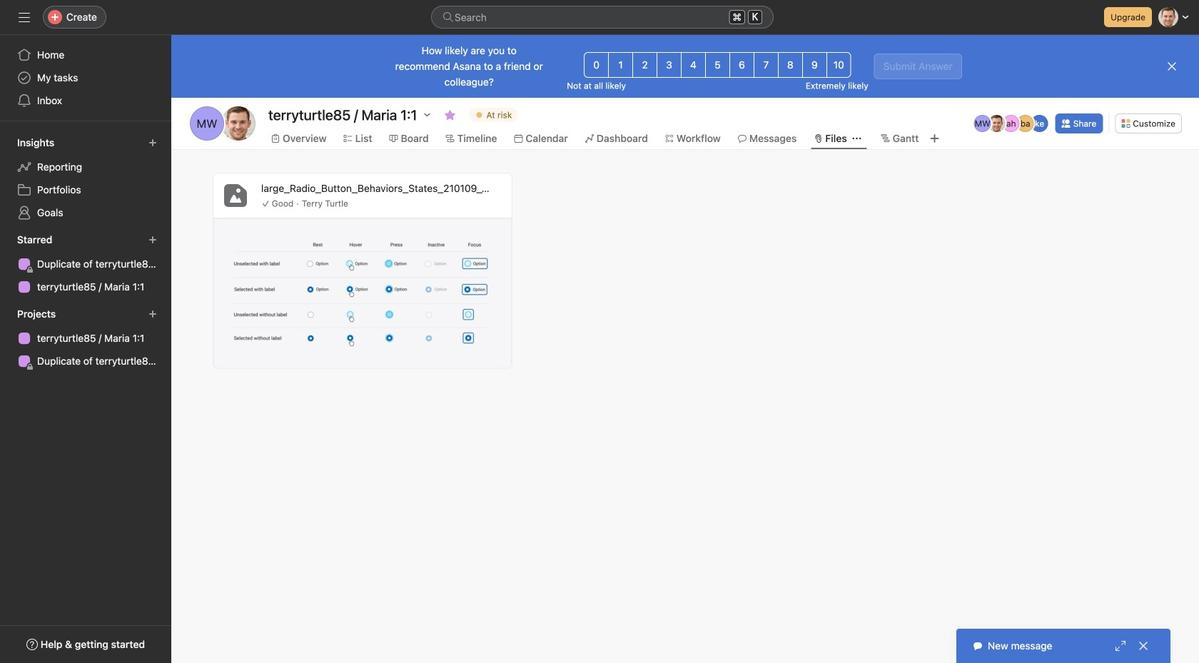 Task type: locate. For each thing, give the bounding box(es) containing it.
starred element
[[0, 227, 171, 301]]

option group
[[584, 52, 851, 78]]

None radio
[[633, 52, 657, 78], [657, 52, 682, 78], [681, 52, 706, 78], [705, 52, 730, 78], [754, 52, 779, 78], [778, 52, 803, 78], [802, 52, 827, 78], [826, 52, 851, 78], [633, 52, 657, 78], [657, 52, 682, 78], [681, 52, 706, 78], [705, 52, 730, 78], [754, 52, 779, 78], [778, 52, 803, 78], [802, 52, 827, 78], [826, 52, 851, 78]]

None field
[[431, 6, 774, 29]]

add items to starred image
[[148, 236, 157, 244]]

None radio
[[584, 52, 609, 78], [608, 52, 633, 78], [729, 52, 754, 78], [584, 52, 609, 78], [608, 52, 633, 78], [729, 52, 754, 78]]

expand new message image
[[1115, 640, 1126, 652]]

insights element
[[0, 130, 171, 227]]

tab actions image
[[853, 134, 861, 143]]

Search tasks, projects, and more text field
[[431, 6, 774, 29]]

dismiss image
[[1166, 61, 1178, 72]]

new project or portfolio image
[[148, 310, 157, 318]]



Task type: describe. For each thing, give the bounding box(es) containing it.
remove from starred image
[[444, 109, 456, 121]]

close image
[[1138, 640, 1149, 652]]

new insights image
[[148, 138, 157, 147]]

hide sidebar image
[[19, 11, 30, 23]]

add tab image
[[929, 133, 940, 144]]

projects element
[[0, 301, 171, 375]]

global element
[[0, 35, 171, 121]]



Task type: vqa. For each thing, say whether or not it's contained in the screenshot.
'FIELD'
yes



